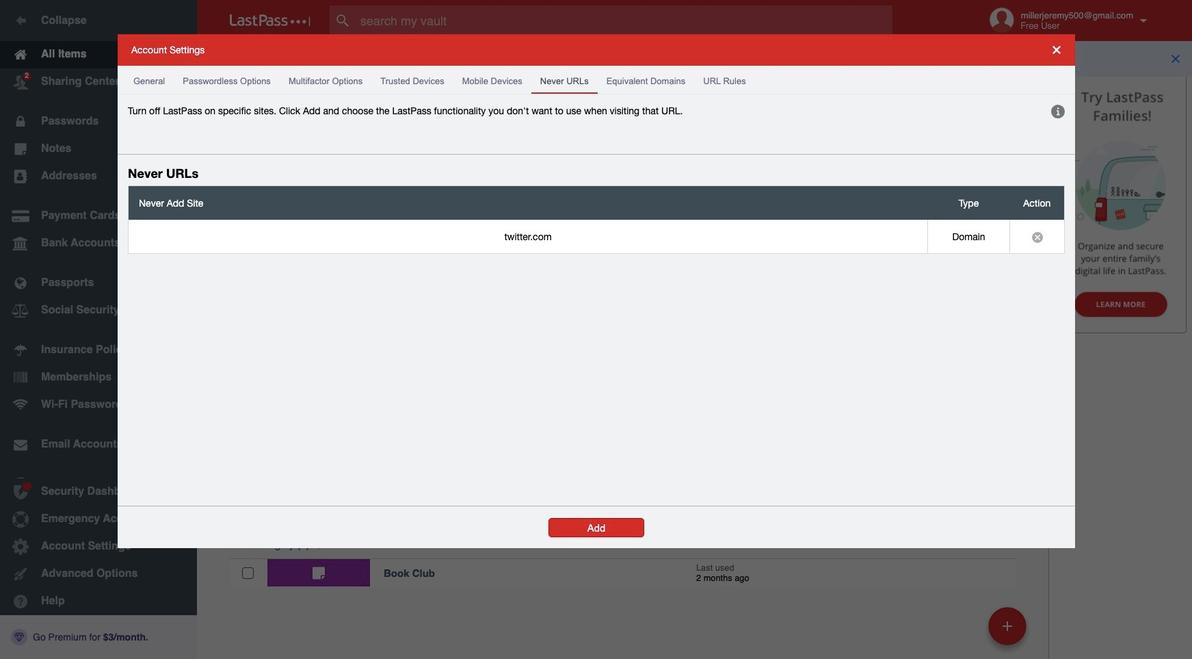 Task type: describe. For each thing, give the bounding box(es) containing it.
Search search field
[[330, 5, 920, 36]]

lastpass image
[[230, 14, 311, 27]]

new item image
[[1003, 621, 1013, 631]]



Task type: vqa. For each thing, say whether or not it's contained in the screenshot.
Search Search Box
yes



Task type: locate. For each thing, give the bounding box(es) containing it.
search my vault text field
[[330, 5, 920, 36]]

vault options navigation
[[197, 75, 1049, 116]]

main navigation navigation
[[0, 0, 197, 659]]

new item navigation
[[984, 603, 1035, 659]]



